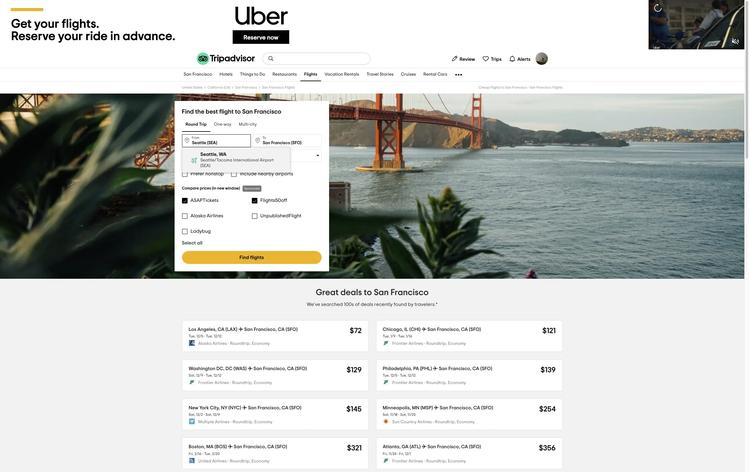 Task type: describe. For each thing, give the bounding box(es) containing it.
0 horizontal spatial san francisco link
[[180, 68, 216, 81]]

il
[[405, 327, 408, 332]]

seattle/tacoma
[[200, 158, 232, 163]]

unpublishedflight
[[260, 214, 301, 219]]

things to do
[[240, 72, 265, 77]]

we've
[[307, 302, 320, 307]]

roundtrip, for $321
[[230, 460, 251, 464]]

tue, down the washington
[[206, 374, 213, 378]]

flights50off
[[260, 198, 287, 203]]

(phl)
[[420, 367, 432, 371]]

california (ca) link
[[208, 86, 230, 89]]

san francisco, ca (sfo) for $72
[[244, 327, 298, 332]]

ma
[[206, 445, 214, 450]]

flights link
[[301, 68, 321, 81]]

best
[[206, 109, 218, 115]]

multi-
[[239, 123, 250, 127]]

sat, 12/9  - tue, 12/12
[[189, 374, 222, 378]]

alaska airlines
[[191, 214, 223, 219]]

francisco, for $321
[[243, 445, 266, 450]]

ca for $145
[[282, 406, 288, 411]]

fri, for $321
[[189, 452, 194, 456]]

to left do
[[254, 72, 259, 77]]

san down alerts on the top of the page
[[530, 86, 536, 89]]

by
[[408, 302, 414, 307]]

san right (ca)
[[235, 86, 241, 89]]

tue, down philadelphia, pa (phl)
[[400, 374, 407, 378]]

depart
[[192, 151, 203, 155]]

city or airport text field for to
[[253, 134, 322, 147]]

san francisco, ca (sfo) for $321
[[234, 445, 287, 450]]

san right (was) at the bottom left
[[254, 367, 262, 371]]

frontier airlines - roundtrip, economy for $139
[[392, 381, 466, 386]]

san francisco, ca (sfo) for $145
[[248, 406, 301, 411]]

vacation rentals
[[325, 72, 359, 77]]

boston,
[[189, 445, 205, 450]]

alaska for alaska airlines
[[191, 214, 206, 219]]

san right (atl)
[[428, 445, 436, 450]]

francisco down profile picture
[[537, 86, 552, 89]]

prefer nonstop
[[191, 172, 224, 177]]

round
[[186, 123, 198, 127]]

san right (msp) at the bottom
[[440, 406, 448, 411]]

city or airport text field for from
[[182, 134, 251, 147]]

new
[[189, 406, 198, 411]]

to right cheap
[[501, 86, 505, 89]]

find the best flight to san francisco
[[182, 109, 281, 115]]

(sfo) for $121
[[469, 327, 481, 332]]

roundtrip, for $129
[[232, 381, 253, 386]]

francisco down the "things to do" link
[[242, 86, 257, 89]]

united for united states
[[182, 86, 192, 89]]

alaska for alaska airlines - roundtrip, economy
[[198, 342, 212, 346]]

san francisco flights
[[262, 86, 295, 89]]

ladybug
[[191, 229, 211, 234]]

of
[[355, 302, 360, 307]]

atlanta, ga (atl)
[[383, 445, 421, 450]]

12/1
[[405, 452, 411, 456]]

1 horizontal spatial san francisco
[[235, 86, 257, 89]]

ca for $121
[[461, 327, 468, 332]]

to right flight
[[235, 109, 241, 115]]

san down do
[[262, 86, 268, 89]]

travel stories
[[367, 72, 394, 77]]

economy for $129
[[254, 381, 272, 386]]

way
[[224, 123, 231, 127]]

tue, 1/9  - tue, 1/16
[[383, 335, 412, 339]]

airlines for $356
[[409, 460, 423, 464]]

sat, 12/2  - sat, 12/9
[[189, 413, 220, 417]]

11/25
[[408, 413, 416, 417]]

wa
[[219, 152, 227, 157]]

trip
[[199, 123, 207, 127]]

(was)
[[234, 367, 247, 371]]

to
[[263, 136, 266, 140]]

philadelphia, pa (phl)
[[383, 367, 432, 371]]

sun country airlines - roundtrip, economy
[[392, 420, 475, 425]]

chicago, il (chi)
[[383, 327, 421, 332]]

(sfo) for $72
[[286, 327, 298, 332]]

sun
[[392, 420, 400, 425]]

francisco up city
[[254, 109, 281, 115]]

0 horizontal spatial 12/9
[[196, 374, 203, 378]]

ca for $72
[[278, 327, 285, 332]]

fri, 2/16  - tue, 2/20
[[189, 452, 220, 456]]

san francisco flights link
[[262, 86, 295, 89]]

economy for $121
[[448, 342, 466, 346]]

round trip
[[186, 123, 207, 127]]

ny
[[221, 406, 227, 411]]

airport
[[260, 158, 274, 163]]

(bos)
[[215, 445, 227, 450]]

1/9
[[391, 335, 396, 339]]

united states link
[[182, 86, 203, 89]]

airlines down "asaptickets"
[[207, 214, 223, 219]]

we've searched 100s of deals recently found by travelers.*
[[307, 302, 438, 307]]

pa
[[413, 367, 419, 371]]

airlines down (msp) at the bottom
[[418, 420, 432, 425]]

cheap
[[479, 86, 490, 89]]

roundtrip, for $72
[[230, 342, 251, 346]]

international
[[233, 158, 259, 163]]

(sea)
[[200, 164, 210, 168]]

rental
[[424, 72, 437, 77]]

$129
[[347, 367, 362, 374]]

washington dc, dc (was)
[[189, 367, 247, 371]]

$321
[[347, 445, 362, 453]]

san right cheap
[[505, 86, 511, 89]]

boston, ma (bos)
[[189, 445, 227, 450]]

frontier for $356
[[392, 460, 408, 464]]

san francisco, ca (sfo) for $356
[[428, 445, 481, 450]]

san right (chi)
[[428, 327, 436, 332]]

california
[[208, 86, 223, 89]]

$356
[[539, 445, 556, 453]]

ca for $139
[[473, 367, 479, 371]]

3 fri, from the left
[[399, 452, 404, 456]]

frontier airlines - roundtrip, economy for $356
[[392, 460, 466, 464]]

roundtrip, for $121
[[426, 342, 447, 346]]

new
[[217, 187, 224, 191]]

1 horizontal spatial san francisco link
[[235, 86, 257, 89]]

san right (lax)
[[244, 327, 253, 332]]

compare
[[182, 187, 199, 191]]

francisco up states
[[192, 72, 212, 77]]

francisco, for $145
[[258, 406, 281, 411]]

francisco, for $139
[[449, 367, 472, 371]]

york
[[199, 406, 209, 411]]

francisco, for $129
[[263, 367, 286, 371]]

11/18
[[390, 413, 398, 417]]

tue, 12/5  - tue, 12/12 for $72
[[189, 335, 222, 339]]

2/20
[[212, 452, 220, 456]]

economy for $145
[[254, 420, 272, 425]]

airlines for $139
[[409, 381, 423, 386]]

12/12 for $129
[[214, 374, 222, 378]]

rental cars
[[424, 72, 447, 77]]

francisco down "restaurants" link
[[269, 86, 284, 89]]

mn
[[412, 406, 420, 411]]

minneapolis, mn (msp)
[[383, 406, 433, 411]]

atlanta,
[[383, 445, 401, 450]]

airlines for $72
[[213, 342, 227, 346]]

san francisco, ca (sfo) for $121
[[428, 327, 481, 332]]

(sfo) for $139
[[480, 367, 492, 371]]

from
[[192, 136, 199, 140]]

los angeles, ca (lax)
[[189, 327, 237, 332]]



Task type: vqa. For each thing, say whether or not it's contained in the screenshot.
2nd grid from the right
no



Task type: locate. For each thing, give the bounding box(es) containing it.
trips link
[[480, 53, 504, 65]]

0 vertical spatial san francisco link
[[180, 68, 216, 81]]

restaurants link
[[269, 68, 301, 81]]

tue, down the angeles,
[[206, 335, 213, 339]]

mon, for mon, 12/4
[[227, 156, 237, 160]]

1 horizontal spatial 12/5
[[391, 374, 397, 378]]

find left flights
[[240, 255, 249, 260]]

1 horizontal spatial 12/9
[[213, 413, 220, 417]]

tue, left 1/9
[[383, 335, 390, 339]]

sat, up 'multiple'
[[206, 413, 212, 417]]

roundtrip,
[[230, 342, 251, 346], [426, 342, 447, 346], [232, 381, 253, 386], [426, 381, 447, 386], [233, 420, 253, 425], [435, 420, 456, 425], [230, 460, 251, 464], [426, 460, 447, 464]]

1 vertical spatial united
[[198, 460, 211, 464]]

deals up 100s
[[341, 289, 362, 297]]

(lax)
[[226, 327, 237, 332]]

roundtrip, for $145
[[233, 420, 253, 425]]

economy for $356
[[448, 460, 466, 464]]

dc,
[[216, 367, 225, 371]]

12/12 down los angeles, ca (lax)
[[214, 335, 222, 339]]

airlines
[[207, 214, 223, 219], [213, 342, 227, 346], [409, 342, 423, 346], [215, 381, 229, 386], [409, 381, 423, 386], [215, 420, 230, 425], [418, 420, 432, 425], [212, 460, 227, 464], [409, 460, 423, 464]]

cheap flights to san francisco - san francisco flights
[[479, 86, 563, 89]]

do
[[260, 72, 265, 77]]

united
[[182, 86, 192, 89], [198, 460, 211, 464]]

frontier down philadelphia,
[[392, 381, 408, 386]]

fri, for $356
[[383, 452, 388, 456]]

tue, down philadelphia,
[[383, 374, 390, 378]]

seattle,
[[200, 152, 218, 157]]

sat, for $254
[[383, 413, 390, 417]]

san
[[184, 72, 191, 77], [235, 86, 241, 89], [262, 86, 268, 89], [505, 86, 511, 89], [530, 86, 536, 89], [242, 109, 253, 115], [374, 289, 389, 297], [244, 327, 253, 332], [428, 327, 436, 332], [254, 367, 262, 371], [439, 367, 447, 371], [248, 406, 257, 411], [440, 406, 448, 411], [234, 445, 242, 450], [428, 445, 436, 450]]

(sfo) for $145
[[290, 406, 301, 411]]

deals right of
[[361, 302, 373, 307]]

1 vertical spatial tue, 12/5  - tue, 12/12
[[383, 374, 416, 378]]

cruises
[[401, 72, 416, 77]]

mon, inside depart mon, 11/27
[[192, 156, 201, 160]]

find flights
[[240, 255, 264, 260]]

searched
[[321, 302, 343, 307]]

travel
[[367, 72, 379, 77]]

economy for $139
[[448, 381, 466, 386]]

mon, down "return"
[[227, 156, 237, 160]]

economy for $72
[[252, 342, 270, 346]]

find for find the best flight to san francisco
[[182, 109, 194, 115]]

san up the united airlines - roundtrip, economy
[[234, 445, 242, 450]]

francisco, for $254
[[449, 406, 472, 411]]

12/9 down city, at left
[[213, 413, 220, 417]]

francisco, for $121
[[437, 327, 460, 332]]

mon, inside the return mon, 12/4
[[227, 156, 237, 160]]

roundtrip, for $139
[[426, 381, 447, 386]]

0 vertical spatial 12/9
[[196, 374, 203, 378]]

san francisco down things at the left of page
[[235, 86, 257, 89]]

airlines down dc,
[[215, 381, 229, 386]]

0 horizontal spatial city or airport text field
[[182, 134, 251, 147]]

include nearby airports
[[240, 172, 293, 177]]

city or airport text field up wa on the left of page
[[182, 134, 251, 147]]

airlines down 12/1
[[409, 460, 423, 464]]

2 city or airport text field from the left
[[253, 134, 322, 147]]

tue, 12/5  - tue, 12/12 for $139
[[383, 374, 416, 378]]

recently
[[374, 302, 393, 307]]

fri, left 2/16
[[189, 452, 194, 456]]

prefer
[[191, 172, 204, 177]]

1 vertical spatial 12/5
[[391, 374, 397, 378]]

$72
[[350, 328, 362, 335]]

0 vertical spatial tue, 12/5  - tue, 12/12
[[189, 335, 222, 339]]

(sfo) for $129
[[295, 367, 307, 371]]

francisco, for $72
[[254, 327, 277, 332]]

flights
[[250, 255, 264, 260]]

airlines down los angeles, ca (lax)
[[213, 342, 227, 346]]

seattle, wa seattle/tacoma international airport (sea)
[[200, 152, 274, 168]]

0 vertical spatial san francisco
[[184, 72, 212, 77]]

depart mon, 11/27
[[192, 151, 212, 160]]

sat, down the washington
[[189, 374, 195, 378]]

stories
[[380, 72, 394, 77]]

tue, down boston, ma (bos)
[[204, 452, 211, 456]]

economy for $321
[[252, 460, 270, 464]]

sat, for $145
[[189, 413, 195, 417]]

san francisco up states
[[184, 72, 212, 77]]

airlines down ny on the left bottom
[[215, 420, 230, 425]]

1 horizontal spatial find
[[240, 255, 249, 260]]

san francisco, ca (sfo) for $254
[[440, 406, 493, 411]]

ca for $129
[[287, 367, 294, 371]]

tue, 12/5  - tue, 12/12 down the angeles,
[[189, 335, 222, 339]]

frontier down fri, 11/24  - fri, 12/1
[[392, 460, 408, 464]]

frontier down sat, 12/9  - tue, 12/12
[[198, 381, 214, 386]]

1 horizontal spatial tue, 12/5  - tue, 12/12
[[383, 374, 416, 378]]

san francisco link down things at the left of page
[[235, 86, 257, 89]]

ca
[[218, 327, 225, 332], [278, 327, 285, 332], [461, 327, 468, 332], [287, 367, 294, 371], [473, 367, 479, 371], [282, 406, 288, 411], [474, 406, 480, 411], [267, 445, 274, 450], [461, 445, 468, 450]]

dc
[[226, 367, 233, 371]]

100s
[[344, 302, 354, 307]]

find
[[182, 109, 194, 115], [240, 255, 249, 260]]

2/16
[[195, 452, 202, 456]]

found
[[394, 302, 407, 307]]

mon, down depart
[[192, 156, 201, 160]]

12/2
[[196, 413, 203, 417]]

united down fri, 2/16  - tue, 2/20
[[198, 460, 211, 464]]

alaska down the angeles,
[[198, 342, 212, 346]]

rental cars link
[[420, 68, 451, 81]]

san up recently
[[374, 289, 389, 297]]

fri, 11/24  - fri, 12/1
[[383, 452, 411, 456]]

frontier airlines - roundtrip, economy down (atl)
[[392, 460, 466, 464]]

airlines down the 2/20
[[212, 460, 227, 464]]

airlines down 1/16
[[409, 342, 423, 346]]

1 horizontal spatial mon,
[[227, 156, 237, 160]]

tripadvisor image
[[197, 53, 255, 65]]

san up the united states
[[184, 72, 191, 77]]

mon, for mon, 11/27
[[192, 156, 201, 160]]

select
[[182, 241, 196, 246]]

2 horizontal spatial fri,
[[399, 452, 404, 456]]

(ca)
[[224, 86, 230, 89]]

tue, down chicago, il (chi)
[[398, 335, 405, 339]]

san francisco link
[[180, 68, 216, 81], [235, 86, 257, 89]]

san francisco, ca (sfo) for $129
[[254, 367, 307, 371]]

1 vertical spatial san francisco link
[[235, 86, 257, 89]]

compare prices (in new window)
[[182, 187, 240, 191]]

review link
[[449, 53, 478, 65]]

advertisement region
[[0, 0, 745, 49]]

find left the
[[182, 109, 194, 115]]

1 vertical spatial alaska
[[198, 342, 212, 346]]

ca for $321
[[267, 445, 274, 450]]

frontier for $139
[[392, 381, 408, 386]]

include
[[240, 172, 257, 177]]

-
[[528, 86, 529, 89], [204, 335, 205, 339], [396, 335, 397, 339], [228, 342, 229, 346], [424, 342, 425, 346], [204, 374, 205, 378], [398, 374, 399, 378], [230, 381, 231, 386], [424, 381, 425, 386], [204, 413, 205, 417], [398, 413, 399, 417], [230, 420, 232, 425], [433, 420, 434, 425], [202, 452, 203, 456], [397, 452, 398, 456], [228, 460, 229, 464], [424, 460, 425, 464]]

san francisco, ca (sfo) for $139
[[439, 367, 492, 371]]

airlines for $121
[[409, 342, 423, 346]]

sat, left the 11/18
[[383, 413, 390, 417]]

12/12 for $139
[[408, 374, 416, 378]]

alaska up ladybug
[[191, 214, 206, 219]]

airlines for $129
[[215, 381, 229, 386]]

mon,
[[192, 156, 201, 160], [227, 156, 237, 160]]

tue, 12/5  - tue, 12/12
[[189, 335, 222, 339], [383, 374, 416, 378]]

nearby
[[258, 172, 274, 177]]

airlines for $321
[[212, 460, 227, 464]]

multiple airlines - roundtrip, economy
[[198, 420, 272, 425]]

0 horizontal spatial mon,
[[192, 156, 201, 160]]

(sfo) for $356
[[469, 445, 481, 450]]

$254
[[539, 406, 556, 413]]

san right (nyc)
[[248, 406, 257, 411]]

1 horizontal spatial fri,
[[383, 452, 388, 456]]

0 horizontal spatial san francisco
[[184, 72, 212, 77]]

one-
[[214, 123, 224, 127]]

frontier airlines - roundtrip, economy for $129
[[198, 381, 272, 386]]

washington
[[189, 367, 215, 371]]

2 mon, from the left
[[227, 156, 237, 160]]

12/9 down the washington
[[196, 374, 203, 378]]

francisco down alerts on the top of the page
[[512, 86, 527, 89]]

great deals to san francisco
[[316, 289, 429, 297]]

(chi)
[[409, 327, 421, 332]]

frontier airlines - roundtrip, economy
[[392, 342, 466, 346], [198, 381, 272, 386], [392, 381, 466, 386], [392, 460, 466, 464]]

0 horizontal spatial tue, 12/5  - tue, 12/12
[[189, 335, 222, 339]]

states
[[193, 86, 203, 89]]

1 horizontal spatial united
[[198, 460, 211, 464]]

12/12 for $72
[[214, 335, 222, 339]]

frontier down the tue, 1/9  - tue, 1/16 at the bottom right of page
[[392, 342, 408, 346]]

1 vertical spatial deals
[[361, 302, 373, 307]]

restaurants
[[273, 72, 297, 77]]

1 city or airport text field from the left
[[182, 134, 251, 147]]

find inside find flights button
[[240, 255, 249, 260]]

$139
[[541, 367, 556, 374]]

City or Airport text field
[[182, 134, 251, 147], [253, 134, 322, 147]]

vacation
[[325, 72, 343, 77]]

economy
[[266, 156, 284, 160], [252, 342, 270, 346], [448, 342, 466, 346], [254, 381, 272, 386], [448, 381, 466, 386], [254, 420, 272, 425], [457, 420, 475, 425], [252, 460, 270, 464], [448, 460, 466, 464]]

fri, left 11/24
[[383, 452, 388, 456]]

things to do link
[[236, 68, 269, 81]]

city or airport text field up 1 , economy
[[253, 134, 322, 147]]

sat, for $129
[[189, 374, 195, 378]]

united left states
[[182, 86, 192, 89]]

12/12 down washington dc, dc (was)
[[214, 374, 222, 378]]

0 horizontal spatial united
[[182, 86, 192, 89]]

11/24
[[389, 452, 396, 456]]

cars
[[438, 72, 447, 77]]

tue, 12/5  - tue, 12/12 down philadelphia,
[[383, 374, 416, 378]]

(sfo) for $254
[[481, 406, 493, 411]]

None search field
[[263, 53, 370, 64]]

tue, down los
[[189, 335, 196, 339]]

0 horizontal spatial find
[[182, 109, 194, 115]]

travel stories link
[[363, 68, 397, 81]]

select all
[[182, 241, 202, 246]]

hotels link
[[216, 68, 236, 81]]

1 vertical spatial find
[[240, 255, 249, 260]]

search image
[[268, 56, 274, 62]]

0 vertical spatial deals
[[341, 289, 362, 297]]

1 vertical spatial san francisco
[[235, 86, 257, 89]]

country
[[401, 420, 417, 425]]

airports
[[275, 172, 293, 177]]

airlines down "pa"
[[409, 381, 423, 386]]

san up multi-city
[[242, 109, 253, 115]]

$145
[[347, 406, 362, 413]]

1 fri, from the left
[[189, 452, 194, 456]]

san right (phl)
[[439, 367, 447, 371]]

airlines for $145
[[215, 420, 230, 425]]

0 vertical spatial alaska
[[191, 214, 206, 219]]

(sfo) for $321
[[275, 445, 287, 450]]

0 vertical spatial united
[[182, 86, 192, 89]]

1 vertical spatial 12/9
[[213, 413, 220, 417]]

profile picture image
[[536, 53, 548, 65]]

12/5 for $139
[[391, 374, 397, 378]]

ca for $356
[[461, 445, 468, 450]]

frontier airlines - roundtrip, economy down (chi)
[[392, 342, 466, 346]]

find flights button
[[182, 251, 322, 264]]

12/9
[[196, 374, 203, 378], [213, 413, 220, 417]]

1 mon, from the left
[[192, 156, 201, 160]]

francisco, for $356
[[437, 445, 460, 450]]

san francisco link up states
[[180, 68, 216, 81]]

alaska
[[191, 214, 206, 219], [198, 342, 212, 346]]

vacation rentals link
[[321, 68, 363, 81]]

united states
[[182, 86, 203, 89]]

flights inside flights link
[[304, 72, 317, 77]]

12/5 down the angeles,
[[197, 335, 203, 339]]

12/4
[[238, 156, 246, 160]]

frontier airlines - roundtrip, economy down (phl)
[[392, 381, 466, 386]]

all
[[197, 241, 202, 246]]

to up we've searched 100s of deals recently found by travelers.*
[[364, 289, 372, 297]]

1 horizontal spatial city or airport text field
[[253, 134, 322, 147]]

ga
[[402, 445, 409, 450]]

(msp)
[[421, 406, 433, 411]]

multiple
[[198, 420, 214, 425]]

roundtrip, for $356
[[426, 460, 447, 464]]

12/5 for $72
[[197, 335, 203, 339]]

los
[[189, 327, 196, 332]]

sat, left 11/25
[[400, 413, 407, 417]]

frontier airlines - roundtrip, economy down (was) at the bottom left
[[198, 381, 272, 386]]

(nyc)
[[229, 406, 241, 411]]

san francisco
[[184, 72, 212, 77], [235, 86, 257, 89]]

the
[[195, 109, 204, 115]]

frontier for $129
[[198, 381, 214, 386]]

12/5 down philadelphia,
[[391, 374, 397, 378]]

francisco up by
[[391, 289, 429, 297]]

ca for $254
[[474, 406, 480, 411]]

frontier for $121
[[392, 342, 408, 346]]

(in
[[212, 187, 216, 191]]

0 vertical spatial find
[[182, 109, 194, 115]]

0 vertical spatial 12/5
[[197, 335, 203, 339]]

frontier airlines - roundtrip, economy for $121
[[392, 342, 466, 346]]

0 horizontal spatial 12/5
[[197, 335, 203, 339]]

find for find flights
[[240, 255, 249, 260]]

fri, left 12/1
[[399, 452, 404, 456]]

sat, down new
[[189, 413, 195, 417]]

united for united airlines - roundtrip, economy
[[198, 460, 211, 464]]

0 horizontal spatial fri,
[[189, 452, 194, 456]]

return mon, 12/4
[[227, 151, 246, 160]]

2 fri, from the left
[[383, 452, 388, 456]]

12/12 down "pa"
[[408, 374, 416, 378]]



